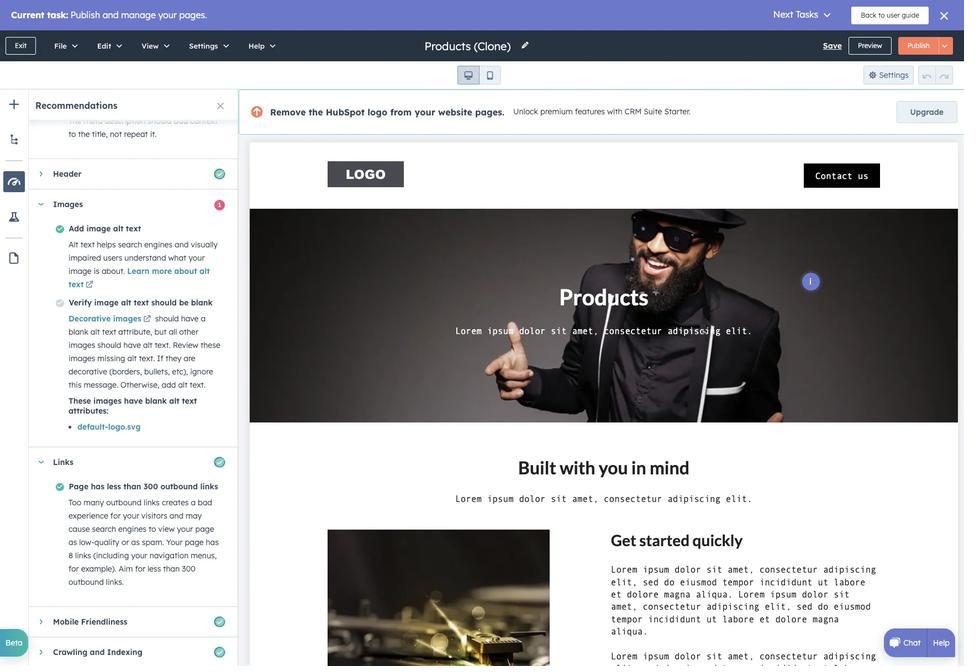Task type: vqa. For each thing, say whether or not it's contained in the screenshot.
Header dropdown button
yes



Task type: locate. For each thing, give the bounding box(es) containing it.
blank down decorative at the left top of page
[[69, 327, 88, 337]]

has
[[91, 482, 104, 492], [206, 538, 219, 547]]

have down otherwise,
[[124, 396, 143, 406]]

review
[[173, 340, 198, 350]]

2 vertical spatial text.
[[190, 380, 206, 390]]

1 vertical spatial 300
[[182, 564, 195, 574]]

0 horizontal spatial as
[[69, 538, 77, 547]]

0 horizontal spatial less
[[107, 482, 121, 492]]

help
[[248, 41, 265, 50], [933, 638, 950, 648]]

engines up or
[[118, 524, 146, 534]]

blank down otherwise,
[[145, 396, 167, 406]]

publish
[[908, 41, 930, 50]]

1 horizontal spatial search
[[118, 240, 142, 250]]

text down the etc),
[[182, 396, 197, 406]]

about
[[174, 266, 197, 276]]

page down the may
[[195, 524, 214, 534]]

too many outbound links creates a bad experience for your visitors and may cause search engines to view your page as low-quality or as spam. your page has 8 links (including your navigation menus, for example). aim for less than 300 outbound links.
[[69, 498, 219, 587]]

add left context
[[174, 116, 188, 126]]

as up '8'
[[69, 538, 77, 547]]

and
[[175, 240, 189, 250], [169, 511, 184, 521], [90, 647, 105, 657]]

0 horizontal spatial links
[[75, 551, 91, 561]]

0 horizontal spatial 300
[[144, 482, 158, 492]]

0 horizontal spatial a
[[191, 498, 196, 508]]

1 vertical spatial image
[[69, 266, 92, 276]]

if
[[157, 354, 163, 364]]

than inside too many outbound links creates a bad experience for your visitors and may cause search engines to view your page as low-quality or as spam. your page has 8 links (including your navigation menus, for example). aim for less than 300 outbound links.
[[163, 564, 180, 574]]

search up quality
[[92, 524, 116, 534]]

text inside should have a blank alt text attribute, but all other images should have alt text. review these images missing alt text. if they are decorative (borders, bullets, etc), ignore this message. otherwise, add alt text.
[[102, 327, 116, 337]]

the
[[309, 107, 323, 118], [78, 129, 90, 139]]

1 vertical spatial add
[[162, 380, 176, 390]]

1 vertical spatial help
[[933, 638, 950, 648]]

caret image right beta 'button'
[[40, 649, 42, 656]]

settings
[[189, 41, 218, 50], [879, 70, 909, 80]]

2 as from the left
[[131, 538, 140, 547]]

images
[[53, 199, 83, 209]]

0 horizontal spatial settings button
[[178, 30, 237, 61]]

1 horizontal spatial settings button
[[863, 66, 914, 85]]

1 vertical spatial a
[[191, 498, 196, 508]]

0 vertical spatial page
[[195, 524, 214, 534]]

0 horizontal spatial to
[[69, 129, 76, 139]]

from
[[390, 107, 412, 118]]

caret image for crawling and indexing
[[40, 649, 42, 656]]

and right crawling
[[90, 647, 105, 657]]

0 horizontal spatial the
[[78, 129, 90, 139]]

1 horizontal spatial help
[[933, 638, 950, 648]]

caret image left mobile
[[40, 619, 42, 625]]

0 horizontal spatial search
[[92, 524, 116, 534]]

and up what
[[175, 240, 189, 250]]

premium
[[540, 107, 573, 117]]

1 vertical spatial has
[[206, 538, 219, 547]]

have up other
[[181, 314, 199, 324]]

remove the hubspot logo from your website pages.
[[270, 107, 504, 118]]

1 horizontal spatial a
[[201, 314, 206, 324]]

for down '8'
[[69, 564, 79, 574]]

image up decorative images
[[94, 298, 119, 308]]

0 vertical spatial help
[[248, 41, 265, 50]]

caret image inside "crawling and indexing" dropdown button
[[40, 649, 42, 656]]

images inside 'these images have blank alt text attributes:'
[[93, 396, 122, 406]]

(including
[[93, 551, 129, 561]]

1 vertical spatial outbound
[[106, 498, 141, 508]]

1 horizontal spatial for
[[110, 511, 121, 521]]

add
[[174, 116, 188, 126], [162, 380, 176, 390]]

1 horizontal spatial settings
[[879, 70, 909, 80]]

and inside dropdown button
[[90, 647, 105, 657]]

text up impaired
[[80, 240, 95, 250]]

1 horizontal spatial blank
[[145, 396, 167, 406]]

a inside should have a blank alt text attribute, but all other images should have alt text. review these images missing alt text. if they are decorative (borders, bullets, etc), ignore this message. otherwise, add alt text.
[[201, 314, 206, 324]]

1 vertical spatial engines
[[118, 524, 146, 534]]

2 vertical spatial and
[[90, 647, 105, 657]]

as
[[69, 538, 77, 547], [131, 538, 140, 547]]

to down 'the'
[[69, 129, 76, 139]]

for
[[110, 511, 121, 521], [69, 564, 79, 574], [135, 564, 145, 574]]

caret image left links
[[38, 461, 44, 464]]

1 vertical spatial the
[[78, 129, 90, 139]]

a inside too many outbound links creates a bad experience for your visitors and may cause search engines to view your page as low-quality or as spam. your page has 8 links (including your navigation menus, for example). aim for less than 300 outbound links.
[[191, 498, 196, 508]]

text. down ignore
[[190, 380, 206, 390]]

0 vertical spatial and
[[175, 240, 189, 250]]

mobile friendliness
[[53, 617, 127, 627]]

0 vertical spatial links
[[200, 482, 218, 492]]

as right or
[[131, 538, 140, 547]]

0 vertical spatial search
[[118, 240, 142, 250]]

starter.
[[664, 107, 691, 117]]

decorative
[[69, 367, 107, 377]]

blank inside 'these images have blank alt text attributes:'
[[145, 396, 167, 406]]

verify
[[69, 298, 92, 308]]

engines
[[144, 240, 172, 250], [118, 524, 146, 534]]

0 vertical spatial than
[[123, 482, 141, 492]]

2 horizontal spatial outbound
[[160, 482, 198, 492]]

group down publish group
[[918, 66, 953, 85]]

less down navigation
[[148, 564, 161, 574]]

help inside button
[[248, 41, 265, 50]]

settings right view button at the left top
[[189, 41, 218, 50]]

None field
[[423, 38, 514, 53]]

save button
[[823, 39, 842, 52]]

1 horizontal spatial group
[[918, 66, 953, 85]]

search
[[118, 240, 142, 250], [92, 524, 116, 534]]

group
[[457, 66, 501, 85], [918, 66, 953, 85]]

1 vertical spatial text.
[[139, 354, 155, 364]]

add inside should have a blank alt text attribute, but all other images should have alt text. review these images missing alt text. if they are decorative (borders, bullets, etc), ignore this message. otherwise, add alt text.
[[162, 380, 176, 390]]

more
[[152, 266, 172, 276]]

less down links dropdown button
[[107, 482, 121, 492]]

0 horizontal spatial blank
[[69, 327, 88, 337]]

upgrade
[[910, 107, 944, 117]]

image up helps at the left
[[86, 224, 111, 234]]

caret image
[[40, 171, 42, 177], [38, 461, 44, 464], [40, 619, 42, 625], [40, 649, 42, 656]]

upgrade link
[[896, 101, 957, 123]]

caret image left header
[[40, 171, 42, 177]]

1 horizontal spatial the
[[309, 107, 323, 118]]

less
[[107, 482, 121, 492], [148, 564, 161, 574]]

example).
[[81, 564, 116, 574]]

features
[[575, 107, 605, 117]]

0 vertical spatial to
[[69, 129, 76, 139]]

not
[[110, 129, 122, 139]]

your left the visitors
[[123, 511, 139, 521]]

blank for have
[[69, 327, 88, 337]]

beta button
[[0, 629, 28, 657]]

2 vertical spatial have
[[124, 396, 143, 406]]

the right remove
[[309, 107, 323, 118]]

0 vertical spatial the
[[309, 107, 323, 118]]

these
[[69, 396, 91, 406]]

visitors
[[141, 511, 167, 521]]

than down navigation
[[163, 564, 180, 574]]

1 vertical spatial to
[[149, 524, 156, 534]]

1 horizontal spatial has
[[206, 538, 219, 547]]

0 vertical spatial blank
[[191, 298, 213, 308]]

settings down preview button on the right of the page
[[879, 70, 909, 80]]

a left bad
[[191, 498, 196, 508]]

search inside alt text helps search engines and visually impaired users understand what your image is about.
[[118, 240, 142, 250]]

blank for images
[[145, 396, 167, 406]]

(borders,
[[109, 367, 142, 377]]

text. left the if
[[139, 354, 155, 364]]

meta
[[84, 116, 103, 126]]

this
[[69, 380, 82, 390]]

mobile
[[53, 617, 79, 627]]

is
[[94, 266, 99, 276]]

0 vertical spatial outbound
[[160, 482, 198, 492]]

visually
[[191, 240, 218, 250]]

quality
[[94, 538, 119, 547]]

preview
[[858, 41, 882, 50]]

many
[[83, 498, 104, 508]]

to up spam.
[[149, 524, 156, 534]]

default-logo.svg button
[[77, 422, 141, 432]]

view button
[[130, 30, 178, 61]]

search inside too many outbound links creates a bad experience for your visitors and may cause search engines to view your page as low-quality or as spam. your page has 8 links (including your navigation menus, for example). aim for less than 300 outbound links.
[[92, 524, 116, 534]]

outbound
[[160, 482, 198, 492], [106, 498, 141, 508], [69, 577, 104, 587]]

crawling and indexing
[[53, 647, 142, 657]]

to inside too many outbound links creates a bad experience for your visitors and may cause search engines to view your page as low-quality or as spam. your page has 8 links (including your navigation menus, for example). aim for less than 300 outbound links.
[[149, 524, 156, 534]]

0 vertical spatial a
[[201, 314, 206, 324]]

1 horizontal spatial links
[[144, 498, 160, 508]]

page up the menus,
[[185, 538, 204, 547]]

caret image inside links dropdown button
[[38, 461, 44, 464]]

0 horizontal spatial help
[[248, 41, 265, 50]]

1 vertical spatial links
[[144, 498, 160, 508]]

2 vertical spatial blank
[[145, 396, 167, 406]]

the inside the meta description should add context to the title, not repeat it.
[[78, 129, 90, 139]]

2 horizontal spatial links
[[200, 482, 218, 492]]

indexing
[[107, 647, 142, 657]]

text down decorative images link
[[102, 327, 116, 337]]

1 vertical spatial settings button
[[863, 66, 914, 85]]

alt
[[113, 224, 123, 234], [199, 266, 210, 276], [121, 298, 131, 308], [91, 327, 100, 337], [143, 340, 153, 350], [127, 354, 137, 364], [178, 380, 188, 390], [169, 396, 179, 406]]

may
[[186, 511, 202, 521]]

has inside too many outbound links creates a bad experience for your visitors and may cause search engines to view your page as low-quality or as spam. your page has 8 links (including your navigation menus, for example). aim for less than 300 outbound links.
[[206, 538, 219, 547]]

verify image alt text should be blank
[[69, 298, 213, 308]]

1 vertical spatial settings
[[879, 70, 909, 80]]

links right '8'
[[75, 551, 91, 561]]

missing
[[97, 354, 125, 364]]

ignore
[[190, 367, 213, 377]]

context
[[190, 116, 218, 126]]

default-logo.svg
[[77, 422, 141, 432]]

the meta description should add context to the title, not repeat it.
[[69, 116, 218, 139]]

300 down the menus,
[[182, 564, 195, 574]]

text. down but
[[155, 340, 171, 350]]

a up these
[[201, 314, 206, 324]]

0 vertical spatial add
[[174, 116, 188, 126]]

2 vertical spatial image
[[94, 298, 119, 308]]

your down visually
[[188, 253, 205, 263]]

1 horizontal spatial to
[[149, 524, 156, 534]]

outbound up creates
[[160, 482, 198, 492]]

1 vertical spatial less
[[148, 564, 161, 574]]

has up many
[[91, 482, 104, 492]]

text up 'verify'
[[69, 280, 84, 289]]

file
[[54, 41, 67, 50]]

blank right be
[[191, 298, 213, 308]]

header
[[53, 169, 82, 179]]

1 vertical spatial blank
[[69, 327, 88, 337]]

caret image inside mobile friendliness dropdown button
[[40, 619, 42, 625]]

should left be
[[151, 298, 177, 308]]

for right experience
[[110, 511, 121, 521]]

creates
[[162, 498, 189, 508]]

for right aim
[[135, 564, 145, 574]]

0 vertical spatial less
[[107, 482, 121, 492]]

search up understand
[[118, 240, 142, 250]]

add down the etc),
[[162, 380, 176, 390]]

link opens in a new window image
[[86, 281, 93, 289], [86, 281, 93, 289], [143, 315, 151, 324], [143, 315, 151, 324]]

blank inside should have a blank alt text attribute, but all other images should have alt text. review these images missing alt text. if they are decorative (borders, bullets, etc), ignore this message. otherwise, add alt text.
[[69, 327, 88, 337]]

links up the visitors
[[144, 498, 160, 508]]

too
[[69, 498, 81, 508]]

0 vertical spatial engines
[[144, 240, 172, 250]]

save
[[823, 41, 842, 51]]

1 vertical spatial search
[[92, 524, 116, 534]]

image for add
[[86, 224, 111, 234]]

links up bad
[[200, 482, 218, 492]]

0 vertical spatial image
[[86, 224, 111, 234]]

outbound down example).
[[69, 577, 104, 587]]

2 horizontal spatial blank
[[191, 298, 213, 308]]

than down links dropdown button
[[123, 482, 141, 492]]

engines up understand
[[144, 240, 172, 250]]

alt text helps search engines and visually impaired users understand what your image is about.
[[69, 240, 218, 276]]

and down creates
[[169, 511, 184, 521]]

your
[[415, 107, 435, 118], [188, 253, 205, 263], [123, 511, 139, 521], [177, 524, 193, 534], [131, 551, 147, 561]]

less inside too many outbound links creates a bad experience for your visitors and may cause search engines to view your page as low-quality or as spam. your page has 8 links (including your navigation menus, for example). aim for less than 300 outbound links.
[[148, 564, 161, 574]]

exit link
[[6, 37, 36, 55]]

group up pages. on the top
[[457, 66, 501, 85]]

text inside 'these images have blank alt text attributes:'
[[182, 396, 197, 406]]

page
[[195, 524, 214, 534], [185, 538, 204, 547]]

1 vertical spatial than
[[163, 564, 180, 574]]

should up it.
[[148, 116, 172, 126]]

0 horizontal spatial has
[[91, 482, 104, 492]]

navigation
[[150, 551, 189, 561]]

engines inside too many outbound links creates a bad experience for your visitors and may cause search engines to view your page as low-quality or as spam. your page has 8 links (including your navigation menus, for example). aim for less than 300 outbound links.
[[118, 524, 146, 534]]

text.
[[155, 340, 171, 350], [139, 354, 155, 364], [190, 380, 206, 390]]

the left title, in the top left of the page
[[78, 129, 90, 139]]

add inside the meta description should add context to the title, not repeat it.
[[174, 116, 188, 126]]

0 vertical spatial settings button
[[178, 30, 237, 61]]

caret image for header
[[40, 171, 42, 177]]

pages.
[[475, 107, 504, 118]]

has up the menus,
[[206, 538, 219, 547]]

1 horizontal spatial 300
[[182, 564, 195, 574]]

1 horizontal spatial as
[[131, 538, 140, 547]]

0 horizontal spatial group
[[457, 66, 501, 85]]

caret image inside 'header' dropdown button
[[40, 171, 42, 177]]

1 vertical spatial page
[[185, 538, 204, 547]]

1 vertical spatial have
[[123, 340, 141, 350]]

1 horizontal spatial less
[[148, 564, 161, 574]]

0 horizontal spatial outbound
[[69, 577, 104, 587]]

300 up the visitors
[[144, 482, 158, 492]]

links.
[[106, 577, 124, 587]]

1 horizontal spatial than
[[163, 564, 180, 574]]

image down impaired
[[69, 266, 92, 276]]

outbound down page has less than 300 outbound links
[[106, 498, 141, 508]]

1 vertical spatial and
[[169, 511, 184, 521]]

0 vertical spatial settings
[[189, 41, 218, 50]]

0 vertical spatial 300
[[144, 482, 158, 492]]

have down attribute,
[[123, 340, 141, 350]]



Task type: describe. For each thing, give the bounding box(es) containing it.
1 horizontal spatial outbound
[[106, 498, 141, 508]]

8
[[69, 551, 73, 561]]

these
[[201, 340, 220, 350]]

impaired
[[69, 253, 101, 263]]

caret image
[[38, 203, 44, 206]]

1 group from the left
[[457, 66, 501, 85]]

2 group from the left
[[918, 66, 953, 85]]

preview button
[[849, 37, 891, 55]]

learn
[[127, 266, 149, 276]]

beta
[[6, 638, 23, 648]]

page has less than 300 outbound links
[[69, 482, 218, 492]]

title,
[[92, 129, 108, 139]]

mobile friendliness button
[[29, 607, 227, 637]]

all
[[169, 327, 177, 337]]

message.
[[84, 380, 118, 390]]

view
[[142, 41, 159, 50]]

but
[[154, 327, 167, 337]]

crawling and indexing button
[[29, 638, 227, 666]]

are
[[184, 354, 195, 364]]

2 horizontal spatial for
[[135, 564, 145, 574]]

image inside alt text helps search engines and visually impaired users understand what your image is about.
[[69, 266, 92, 276]]

understand
[[124, 253, 166, 263]]

otherwise,
[[120, 380, 159, 390]]

should up "missing"
[[97, 340, 121, 350]]

crawling
[[53, 647, 87, 657]]

decorative images
[[69, 314, 141, 324]]

image for verify
[[94, 298, 119, 308]]

etc),
[[172, 367, 188, 377]]

crm
[[625, 107, 642, 117]]

caret image for mobile friendliness
[[40, 619, 42, 625]]

view
[[158, 524, 175, 534]]

to inside the meta description should add context to the title, not repeat it.
[[69, 129, 76, 139]]

hubspot
[[326, 107, 365, 118]]

help button
[[237, 30, 283, 61]]

helps
[[97, 240, 116, 250]]

and inside alt text helps search engines and visually impaired users understand what your image is about.
[[175, 240, 189, 250]]

should up the all
[[155, 314, 179, 324]]

0 horizontal spatial than
[[123, 482, 141, 492]]

low-
[[79, 538, 94, 547]]

edit
[[97, 41, 111, 50]]

description
[[105, 116, 146, 126]]

your right from
[[415, 107, 435, 118]]

unlock premium features with crm suite starter.
[[513, 107, 691, 117]]

300 inside too many outbound links creates a bad experience for your visitors and may cause search engines to view your page as low-quality or as spam. your page has 8 links (including your navigation menus, for example). aim for less than 300 outbound links.
[[182, 564, 195, 574]]

edit button
[[86, 30, 130, 61]]

engines inside alt text helps search engines and visually impaired users understand what your image is about.
[[144, 240, 172, 250]]

publish group
[[898, 37, 953, 55]]

close image
[[217, 103, 224, 109]]

alt inside learn more about alt text
[[199, 266, 210, 276]]

experience
[[69, 511, 108, 521]]

alt inside 'these images have blank alt text attributes:'
[[169, 396, 179, 406]]

should inside the meta description should add context to the title, not repeat it.
[[148, 116, 172, 126]]

your
[[166, 538, 183, 547]]

0 vertical spatial has
[[91, 482, 104, 492]]

unlock
[[513, 107, 538, 117]]

text inside alt text helps search engines and visually impaired users understand what your image is about.
[[80, 240, 95, 250]]

logo
[[368, 107, 387, 118]]

with
[[607, 107, 622, 117]]

decorative
[[69, 314, 111, 324]]

your inside alt text helps search engines and visually impaired users understand what your image is about.
[[188, 253, 205, 263]]

0 vertical spatial text.
[[155, 340, 171, 350]]

header button
[[29, 159, 227, 189]]

1 as from the left
[[69, 538, 77, 547]]

attributes:
[[69, 406, 109, 416]]

learn more about alt text
[[69, 266, 210, 289]]

text down learn more about alt text link
[[134, 298, 149, 308]]

chat
[[903, 638, 921, 648]]

spam.
[[142, 538, 164, 547]]

publish button
[[898, 37, 939, 55]]

0 vertical spatial have
[[181, 314, 199, 324]]

menus,
[[191, 551, 217, 561]]

they
[[166, 354, 181, 364]]

be
[[179, 298, 189, 308]]

add
[[69, 224, 84, 234]]

website
[[438, 107, 472, 118]]

recommendations
[[35, 100, 117, 111]]

should have a blank alt text attribute, but all other images should have alt text. review these images missing alt text. if they are decorative (borders, bullets, etc), ignore this message. otherwise, add alt text.
[[69, 314, 220, 390]]

friendliness
[[81, 617, 127, 627]]

or
[[121, 538, 129, 547]]

links
[[53, 457, 73, 467]]

2 vertical spatial links
[[75, 551, 91, 561]]

2 vertical spatial outbound
[[69, 577, 104, 587]]

alt
[[69, 240, 78, 250]]

0 horizontal spatial settings
[[189, 41, 218, 50]]

your up aim
[[131, 551, 147, 561]]

cause
[[69, 524, 90, 534]]

and inside too many outbound links creates a bad experience for your visitors and may cause search engines to view your page as low-quality or as spam. your page has 8 links (including your navigation menus, for example). aim for less than 300 outbound links.
[[169, 511, 184, 521]]

have inside 'these images have blank alt text attributes:'
[[124, 396, 143, 406]]

what
[[168, 253, 186, 263]]

learn more about alt text link
[[69, 266, 210, 289]]

0 horizontal spatial for
[[69, 564, 79, 574]]

remove
[[270, 107, 306, 118]]

suite
[[644, 107, 662, 117]]

bullets,
[[144, 367, 170, 377]]

decorative images link
[[69, 314, 153, 324]]

text down 'images' dropdown button
[[126, 224, 141, 234]]

caret image for links
[[38, 461, 44, 464]]

your down the may
[[177, 524, 193, 534]]

text inside learn more about alt text
[[69, 280, 84, 289]]

links button
[[29, 447, 227, 477]]

aim
[[119, 564, 133, 574]]

logo.svg
[[108, 422, 141, 432]]

other
[[179, 327, 198, 337]]

add image alt text
[[69, 224, 141, 234]]

images button
[[29, 189, 227, 219]]



